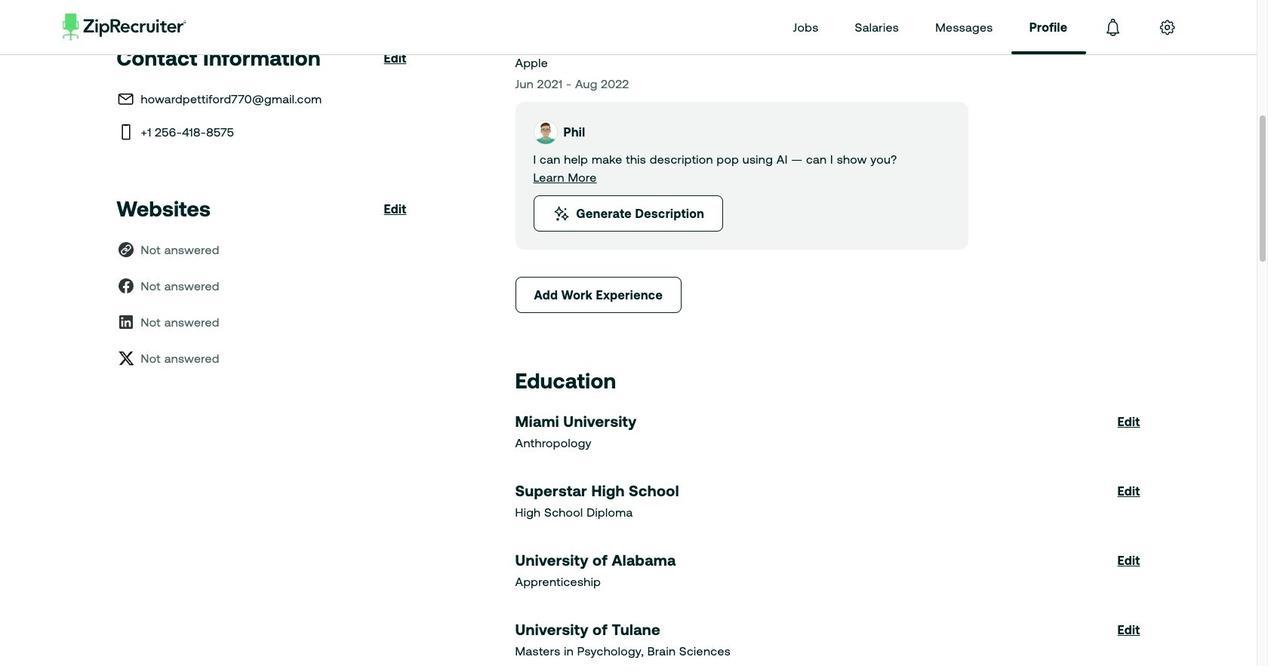 Task type: locate. For each thing, give the bounding box(es) containing it.
websites element
[[0, 0, 1257, 667], [0, 0, 1257, 667]]

more information element
[[0, 0, 1257, 667]]

None field
[[438, 279, 811, 317], [438, 356, 811, 394], [438, 433, 811, 471], [438, 510, 811, 548], [438, 279, 811, 317], [438, 356, 811, 394], [438, 433, 811, 471], [438, 510, 811, 548]]

ziprecruiter image
[[62, 14, 186, 41]]

phil avatar image
[[533, 120, 558, 144]]



Task type: describe. For each thing, give the bounding box(es) containing it.
contact information element
[[0, 0, 1257, 667]]

skills element
[[0, 0, 1257, 667]]



Task type: vqa. For each thing, say whether or not it's contained in the screenshot.
Menu image
no



